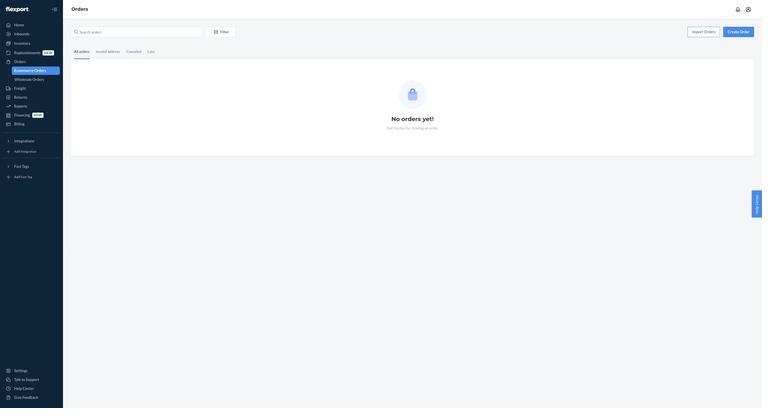 Task type: locate. For each thing, give the bounding box(es) containing it.
orders up ecommerce
[[14, 60, 26, 64]]

add
[[14, 150, 20, 154], [14, 175, 20, 179]]

canceled
[[126, 49, 141, 54]]

inbounds
[[14, 32, 29, 36]]

give feedback
[[14, 396, 38, 401]]

2 add from the top
[[14, 175, 20, 179]]

1 horizontal spatial orders link
[[71, 6, 88, 12]]

all
[[74, 49, 78, 54]]

replenishments
[[14, 51, 41, 55]]

home link
[[3, 21, 60, 29]]

billing
[[14, 122, 25, 127]]

0 horizontal spatial center
[[23, 387, 34, 392]]

talk to support button
[[3, 376, 60, 385]]

talk to support
[[14, 378, 39, 383]]

1 add from the top
[[14, 150, 20, 154]]

integrations
[[14, 139, 34, 144]]

new for financing
[[34, 114, 42, 117]]

settings link
[[3, 367, 60, 376]]

tag
[[27, 175, 32, 179]]

Search orders text field
[[71, 27, 202, 37]]

1 horizontal spatial help
[[755, 207, 760, 214]]

1 vertical spatial center
[[23, 387, 34, 392]]

late
[[148, 49, 155, 54]]

billing link
[[3, 120, 60, 129]]

orders down ecommerce orders link
[[32, 77, 44, 82]]

invalid address
[[96, 49, 120, 54]]

new down the 'reports' link in the top of the page
[[34, 114, 42, 117]]

1 horizontal spatial help center
[[755, 195, 760, 214]]

orders up wholesale orders link
[[34, 69, 46, 73]]

0 horizontal spatial orders link
[[3, 58, 60, 66]]

orders link up 'ecommerce orders'
[[3, 58, 60, 66]]

orders up get started by creating an order on the top of page
[[402, 116, 421, 123]]

orders right import
[[704, 30, 716, 34]]

order
[[740, 30, 750, 34]]

orders link
[[71, 6, 88, 12], [3, 58, 60, 66]]

help center link
[[3, 385, 60, 394]]

0 vertical spatial help
[[755, 207, 760, 214]]

orders inside button
[[704, 30, 716, 34]]

1 vertical spatial add
[[14, 175, 20, 179]]

orders for no
[[402, 116, 421, 123]]

add for add fast tag
[[14, 175, 20, 179]]

1 horizontal spatial orders
[[402, 116, 421, 123]]

add integration link
[[3, 148, 60, 156]]

help center
[[755, 195, 760, 214], [14, 387, 34, 392]]

ecommerce orders
[[14, 69, 46, 73]]

1 vertical spatial orders link
[[3, 58, 60, 66]]

1 horizontal spatial center
[[755, 195, 760, 206]]

orders link up the "search" image
[[71, 6, 88, 12]]

orders right "all"
[[79, 49, 90, 54]]

wholesale orders link
[[12, 76, 60, 84]]

fast
[[14, 165, 21, 169], [21, 175, 27, 179]]

0 vertical spatial add
[[14, 150, 20, 154]]

wholesale orders
[[14, 77, 44, 82]]

creating
[[411, 126, 424, 130]]

new down inventory link
[[44, 51, 52, 55]]

orders
[[79, 49, 90, 54], [402, 116, 421, 123]]

returns
[[14, 95, 27, 100]]

settings
[[14, 369, 28, 374]]

search image
[[74, 30, 78, 34]]

all orders
[[74, 49, 90, 54]]

1 vertical spatial orders
[[402, 116, 421, 123]]

0 horizontal spatial help center
[[14, 387, 34, 392]]

1 vertical spatial help
[[14, 387, 22, 392]]

0 horizontal spatial orders
[[79, 49, 90, 54]]

feedback
[[22, 396, 38, 401]]

0 vertical spatial orders
[[79, 49, 90, 54]]

add left integration
[[14, 150, 20, 154]]

new for replenishments
[[44, 51, 52, 55]]

orders
[[71, 6, 88, 12], [704, 30, 716, 34], [14, 60, 26, 64], [34, 69, 46, 73], [32, 77, 44, 82]]

create
[[728, 30, 739, 34]]

fast left tag
[[21, 175, 27, 179]]

close navigation image
[[51, 6, 58, 13]]

yet!
[[423, 116, 434, 123]]

0 horizontal spatial help
[[14, 387, 22, 392]]

0 vertical spatial fast
[[14, 165, 21, 169]]

center
[[755, 195, 760, 206], [23, 387, 34, 392]]

orders for import orders
[[704, 30, 716, 34]]

1 vertical spatial new
[[34, 114, 42, 117]]

0 horizontal spatial new
[[34, 114, 42, 117]]

integrations button
[[3, 137, 60, 146]]

add down fast tags
[[14, 175, 20, 179]]

empty list image
[[398, 80, 427, 109]]

help
[[755, 207, 760, 214], [14, 387, 22, 392]]

fast left the "tags"
[[14, 165, 21, 169]]

started
[[394, 126, 405, 130]]

financing
[[14, 113, 30, 118]]

0 vertical spatial help center
[[755, 195, 760, 214]]

returns link
[[3, 93, 60, 102]]

give feedback button
[[3, 394, 60, 403]]

reports
[[14, 104, 27, 109]]

0 vertical spatial new
[[44, 51, 52, 55]]

add fast tag link
[[3, 173, 60, 182]]

help inside 'help center' link
[[14, 387, 22, 392]]

help center inside button
[[755, 195, 760, 214]]

inbounds link
[[3, 30, 60, 38]]

1 horizontal spatial new
[[44, 51, 52, 55]]

address
[[107, 49, 120, 54]]

create order link
[[724, 27, 754, 37]]

new
[[44, 51, 52, 55], [34, 114, 42, 117]]

open notifications image
[[735, 6, 741, 13]]

invalid
[[96, 49, 107, 54]]

center inside button
[[755, 195, 760, 206]]

freight
[[14, 86, 26, 91]]

0 vertical spatial center
[[755, 195, 760, 206]]

talk
[[14, 378, 21, 383]]



Task type: vqa. For each thing, say whether or not it's contained in the screenshot.
Create Order
yes



Task type: describe. For each thing, give the bounding box(es) containing it.
wholesale
[[14, 77, 32, 82]]

fast tags button
[[3, 163, 60, 171]]

fast tags
[[14, 165, 29, 169]]

inventory link
[[3, 39, 60, 48]]

inventory
[[14, 41, 30, 46]]

filter button
[[205, 27, 236, 37]]

orders for wholesale orders
[[32, 77, 44, 82]]

order
[[429, 126, 438, 130]]

by
[[406, 126, 410, 130]]

1 vertical spatial fast
[[21, 175, 27, 179]]

get
[[387, 126, 393, 130]]

orders for ecommerce orders
[[34, 69, 46, 73]]

open account menu image
[[745, 6, 752, 13]]

filter
[[220, 30, 229, 34]]

to
[[22, 378, 25, 383]]

get started by creating an order
[[387, 126, 438, 130]]

import
[[692, 30, 704, 34]]

reports link
[[3, 102, 60, 111]]

help inside help center button
[[755, 207, 760, 214]]

add integration
[[14, 150, 36, 154]]

give
[[14, 396, 22, 401]]

flexport logo image
[[6, 7, 29, 12]]

0 vertical spatial orders link
[[71, 6, 88, 12]]

no
[[391, 116, 400, 123]]

help center button
[[752, 191, 762, 218]]

create order
[[728, 30, 750, 34]]

integration
[[21, 150, 36, 154]]

orders for all
[[79, 49, 90, 54]]

fast inside dropdown button
[[14, 165, 21, 169]]

orders up the "search" image
[[71, 6, 88, 12]]

ecommerce orders link
[[12, 67, 60, 75]]

add fast tag
[[14, 175, 32, 179]]

import orders
[[692, 30, 716, 34]]

import orders button
[[688, 27, 720, 37]]

freight link
[[3, 85, 60, 93]]

an
[[425, 126, 429, 130]]

add for add integration
[[14, 150, 20, 154]]

ecommerce
[[14, 69, 34, 73]]

1 vertical spatial help center
[[14, 387, 34, 392]]

home
[[14, 23, 24, 27]]

no orders yet!
[[391, 116, 434, 123]]

tags
[[22, 165, 29, 169]]

support
[[26, 378, 39, 383]]



